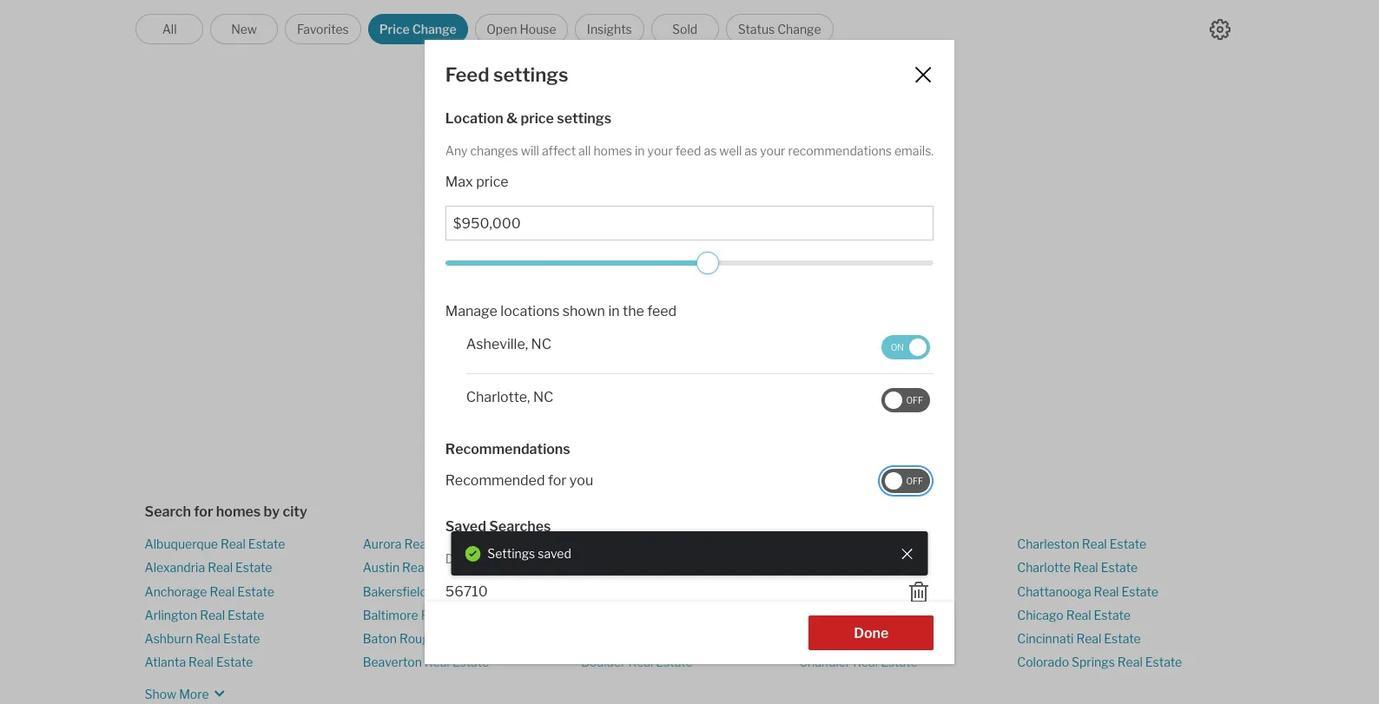 Task type: describe. For each thing, give the bounding box(es) containing it.
open house
[[487, 22, 556, 36]]

estate for burlington real estate
[[889, 608, 926, 623]]

real for albuquerque real estate
[[221, 537, 246, 552]]

Max price input text field
[[453, 215, 926, 232]]

ashburn
[[145, 631, 193, 646]]

bend
[[581, 537, 611, 552]]

1 vertical spatial settings
[[557, 110, 612, 127]]

real down burlington real estate
[[864, 631, 889, 646]]

deleting
[[445, 551, 493, 566]]

estate for alexandria real estate
[[235, 560, 272, 575]]

bakersfield real estate
[[363, 584, 494, 599]]

start building your feed by saving searches and favoriting homes.
[[474, 297, 892, 314]]

locations
[[501, 303, 560, 320]]

baltimore real estate link
[[363, 608, 486, 623]]

1 horizontal spatial by
[[628, 297, 643, 314]]

Max price slider range field
[[445, 252, 934, 274]]

done button
[[809, 616, 934, 651]]

searches
[[489, 518, 551, 535]]

estate for baltimore real estate
[[449, 608, 486, 623]]

your left emails
[[684, 551, 709, 566]]

change for status change
[[777, 22, 821, 36]]

real for cincinnati real estate
[[1076, 631, 1102, 646]]

max
[[445, 174, 473, 190]]

austin
[[363, 560, 400, 575]]

atlanta
[[145, 655, 186, 670]]

search
[[560, 551, 598, 566]]

real for birmingham real estate
[[653, 560, 678, 575]]

estate for brentwood real estate
[[893, 560, 930, 575]]

estate for charlotte real estate
[[1101, 560, 1138, 575]]

boulder
[[581, 655, 626, 670]]

ashburn real estate link
[[145, 631, 260, 646]]

albuquerque real estate link
[[145, 537, 285, 552]]

charlotte, nc
[[466, 389, 554, 406]]

baltimore real estate
[[363, 608, 486, 623]]

baton rouge real estate link
[[363, 631, 504, 646]]

estate for bakersfield real estate
[[457, 584, 494, 599]]

cincinnati real estate link
[[1017, 631, 1141, 646]]

estate for bowie real estate
[[865, 537, 902, 552]]

saving
[[646, 297, 688, 314]]

city
[[283, 504, 307, 520]]

manage
[[445, 303, 498, 320]]

Status Change radio
[[726, 14, 834, 44]]

bakersfield
[[363, 584, 427, 599]]

estate for anchorage real estate
[[237, 584, 274, 599]]

Open House radio
[[475, 14, 568, 44]]

real right springs
[[1118, 655, 1143, 670]]

new
[[231, 22, 257, 36]]

bowie
[[799, 537, 835, 552]]

saved inside section
[[538, 546, 571, 561]]

cape
[[799, 631, 829, 646]]

deleting your saved search will also affect your emails and notifications.
[[445, 551, 849, 566]]

charleston real estate link
[[1017, 537, 1147, 552]]

real for arlington real estate
[[200, 608, 225, 623]]

springs
[[1072, 655, 1115, 670]]

raton
[[613, 584, 647, 599]]

colorado springs real estate
[[1017, 655, 1182, 670]]

max price
[[445, 174, 509, 190]]

cincinnati real estate
[[1017, 631, 1141, 646]]

chicago
[[1017, 608, 1064, 623]]

charleston real estate
[[1017, 537, 1147, 552]]

recommended
[[445, 473, 545, 489]]

search for homes by city
[[145, 504, 307, 520]]

the
[[623, 303, 644, 320]]

boulder real estate
[[581, 655, 693, 670]]

Favorites radio
[[285, 14, 361, 44]]

baton rouge real estate
[[363, 631, 504, 646]]

aurora real estate link
[[363, 537, 469, 552]]

brentwood
[[799, 560, 863, 575]]

real for chicago real estate
[[1066, 608, 1091, 623]]

more
[[179, 687, 209, 701]]

sold
[[672, 22, 698, 36]]

albuquerque
[[145, 537, 218, 552]]

estate for cincinnati real estate
[[1104, 631, 1141, 646]]

no updates found
[[603, 264, 763, 287]]

buffalo real estate
[[799, 584, 908, 599]]

any changes will affect all homes in your feed as well as your recommendations emails.
[[445, 143, 934, 158]]

aurora
[[363, 537, 402, 552]]

chattanooga
[[1017, 584, 1091, 599]]

colorado
[[1017, 655, 1069, 670]]

birmingham real estate link
[[581, 560, 717, 575]]

chicago real estate link
[[1017, 608, 1131, 623]]

burlington real estate
[[799, 608, 926, 623]]

real for chandler real estate
[[853, 655, 878, 670]]

chandler
[[799, 655, 850, 670]]

searches
[[691, 297, 750, 314]]

0 vertical spatial will
[[521, 143, 539, 158]]

alexandria real estate
[[145, 560, 272, 575]]

0 vertical spatial homes
[[594, 143, 632, 158]]

submit search image
[[876, 340, 890, 354]]

estate for albuquerque real estate
[[248, 537, 285, 552]]

option group containing all
[[136, 14, 834, 44]]

estate for chandler real estate
[[881, 655, 918, 670]]

All radio
[[136, 14, 203, 44]]

search
[[145, 504, 191, 520]]

real right rouge
[[439, 631, 464, 646]]

1 vertical spatial affect
[[647, 551, 681, 566]]

shown
[[563, 303, 605, 320]]

chicago real estate
[[1017, 608, 1131, 623]]

anchorage
[[145, 584, 207, 599]]

1 vertical spatial in
[[608, 303, 620, 320]]

favoriting
[[780, 297, 842, 314]]

arlington real estate link
[[145, 608, 264, 623]]

real for anchorage real estate
[[210, 584, 235, 599]]

saved searches
[[445, 518, 551, 535]]

56710
[[445, 583, 488, 600]]

birmingham real estate
[[581, 560, 717, 575]]

building
[[509, 297, 560, 314]]

nc for asheville, nc
[[531, 336, 551, 353]]

Sold radio
[[651, 14, 719, 44]]

real for ashburn real estate
[[195, 631, 221, 646]]

status
[[738, 22, 775, 36]]

0 vertical spatial price
[[521, 110, 554, 127]]

austin real estate
[[363, 560, 467, 575]]

done
[[854, 626, 889, 642]]

real for aurora real estate
[[404, 537, 429, 552]]

real for brentwood real estate
[[865, 560, 890, 575]]

asheville, nc
[[466, 336, 551, 353]]

1 vertical spatial homes
[[216, 504, 261, 520]]

real for austin real estate
[[402, 560, 427, 575]]



Task type: vqa. For each thing, say whether or not it's contained in the screenshot.
left View
no



Task type: locate. For each thing, give the bounding box(es) containing it.
real down charlotte real estate
[[1094, 584, 1119, 599]]

saved left bend
[[538, 546, 571, 561]]

homes.
[[845, 297, 892, 314]]

1 horizontal spatial for
[[548, 473, 567, 489]]

emails.
[[895, 143, 934, 158]]

estate for birmingham real estate
[[680, 560, 717, 575]]

your right building
[[563, 297, 592, 314]]

real down the aurora real estate at the left of page
[[402, 560, 427, 575]]

0 horizontal spatial by
[[264, 504, 280, 520]]

albuquerque real estate
[[145, 537, 285, 552]]

brentwood real estate
[[799, 560, 930, 575]]

price right & on the left of the page
[[521, 110, 554, 127]]

nc right "charlotte,"
[[533, 389, 554, 406]]

real down 'albuquerque real estate' link
[[208, 560, 233, 575]]

real down ashburn real estate on the left bottom of the page
[[189, 655, 214, 670]]

bakersfield real estate link
[[363, 584, 494, 599]]

real up springs
[[1076, 631, 1102, 646]]

charlotte
[[1017, 560, 1071, 575]]

real down search for homes by city
[[221, 537, 246, 552]]

0 vertical spatial for
[[548, 473, 567, 489]]

estate
[[248, 537, 285, 552], [432, 537, 469, 552], [641, 537, 678, 552], [865, 537, 902, 552], [1110, 537, 1147, 552], [235, 560, 272, 575], [430, 560, 467, 575], [680, 560, 717, 575], [893, 560, 930, 575], [1101, 560, 1138, 575], [237, 584, 274, 599], [457, 584, 494, 599], [677, 584, 714, 599], [871, 584, 908, 599], [1122, 584, 1159, 599], [228, 608, 264, 623], [449, 608, 486, 623], [889, 608, 926, 623], [1094, 608, 1131, 623], [223, 631, 260, 646], [467, 631, 504, 646], [892, 631, 929, 646], [1104, 631, 1141, 646], [216, 655, 253, 670], [452, 655, 489, 670], [656, 655, 693, 670], [881, 655, 918, 670], [1145, 655, 1182, 670]]

real up burlington real estate 'link'
[[843, 584, 868, 599]]

will left "also"
[[601, 551, 619, 566]]

real up "chattanooga real estate" link
[[1073, 560, 1098, 575]]

buffalo real estate link
[[799, 584, 908, 599]]

also
[[622, 551, 645, 566]]

in left the
[[608, 303, 620, 320]]

1 vertical spatial by
[[264, 504, 280, 520]]

settings
[[487, 546, 535, 561]]

by left city
[[264, 504, 280, 520]]

manage locations shown in the feed
[[445, 303, 677, 320]]

rouge
[[399, 631, 437, 646]]

real up cincinnati real estate link
[[1066, 608, 1091, 623]]

austin real estate link
[[363, 560, 467, 575]]

house
[[520, 22, 556, 36]]

arlington
[[145, 608, 197, 623]]

real for bowie real estate
[[837, 537, 862, 552]]

settings saved
[[487, 546, 571, 561]]

price change
[[379, 22, 457, 36]]

real up charlotte real estate link
[[1082, 537, 1107, 552]]

1 vertical spatial price
[[476, 174, 509, 190]]

atlanta real estate
[[145, 655, 253, 670]]

price
[[379, 22, 410, 36]]

will down location & price settings
[[521, 143, 539, 158]]

change right price
[[412, 22, 457, 36]]

homes
[[594, 143, 632, 158], [216, 504, 261, 520]]

option group
[[136, 14, 834, 44]]

and right emails
[[751, 551, 772, 566]]

0 horizontal spatial price
[[476, 174, 509, 190]]

Price Change radio
[[368, 14, 468, 44]]

by left saving
[[628, 297, 643, 314]]

beaverton real estate link
[[363, 655, 489, 670]]

affect
[[542, 143, 576, 158], [647, 551, 681, 566]]

real for alexandria real estate
[[208, 560, 233, 575]]

beaverton
[[363, 655, 422, 670]]

real for beaverton real estate
[[425, 655, 450, 670]]

real up austin real estate link
[[404, 537, 429, 552]]

affect left all
[[542, 143, 576, 158]]

charlotte,
[[466, 389, 530, 406]]

atlanta real estate link
[[145, 655, 253, 670]]

aurora real estate
[[363, 537, 469, 552]]

your left well
[[648, 143, 673, 158]]

estate for austin real estate
[[430, 560, 467, 575]]

real
[[221, 537, 246, 552], [404, 537, 429, 552], [614, 537, 639, 552], [837, 537, 862, 552], [1082, 537, 1107, 552], [208, 560, 233, 575], [402, 560, 427, 575], [653, 560, 678, 575], [865, 560, 890, 575], [1073, 560, 1098, 575], [210, 584, 235, 599], [430, 584, 455, 599], [649, 584, 674, 599], [843, 584, 868, 599], [1094, 584, 1119, 599], [200, 608, 225, 623], [421, 608, 446, 623], [861, 608, 886, 623], [1066, 608, 1091, 623], [195, 631, 221, 646], [439, 631, 464, 646], [864, 631, 889, 646], [1076, 631, 1102, 646], [189, 655, 214, 670], [425, 655, 450, 670], [628, 655, 653, 670], [853, 655, 878, 670], [1118, 655, 1143, 670]]

ashburn real estate
[[145, 631, 260, 646]]

0 vertical spatial settings
[[493, 63, 568, 86]]

0 horizontal spatial homes
[[216, 504, 261, 520]]

settings up location & price settings
[[493, 63, 568, 86]]

you
[[570, 473, 593, 489]]

real for atlanta real estate
[[189, 655, 214, 670]]

estate for boulder real estate
[[656, 655, 693, 670]]

real for burlington real estate
[[861, 608, 886, 623]]

settings up all
[[557, 110, 612, 127]]

real for bakersfield real estate
[[430, 584, 455, 599]]

updates
[[633, 264, 707, 287]]

change inside option
[[412, 22, 457, 36]]

buffalo
[[799, 584, 841, 599]]

bend real estate
[[581, 537, 678, 552]]

bowie real estate link
[[799, 537, 902, 552]]

0 vertical spatial affect
[[542, 143, 576, 158]]

brentwood real estate link
[[799, 560, 930, 575]]

show more link
[[145, 678, 230, 704]]

0 vertical spatial in
[[635, 143, 645, 158]]

1 horizontal spatial will
[[601, 551, 619, 566]]

change inside option
[[777, 22, 821, 36]]

by
[[628, 297, 643, 314], [264, 504, 280, 520]]

real up buffalo real estate link
[[865, 560, 890, 575]]

1 vertical spatial and
[[751, 551, 772, 566]]

in right all
[[635, 143, 645, 158]]

estate for aurora real estate
[[432, 537, 469, 552]]

0 horizontal spatial change
[[412, 22, 457, 36]]

2 change from the left
[[777, 22, 821, 36]]

real down the anchorage real estate
[[200, 608, 225, 623]]

cincinnati
[[1017, 631, 1074, 646]]

1 vertical spatial for
[[194, 504, 213, 520]]

estate for charleston real estate
[[1110, 537, 1147, 552]]

cape coral real estate
[[799, 631, 929, 646]]

real up boca raton real estate
[[653, 560, 678, 575]]

found
[[711, 264, 763, 287]]

&
[[506, 110, 518, 127]]

0 vertical spatial by
[[628, 297, 643, 314]]

and
[[753, 297, 777, 314], [751, 551, 772, 566]]

baton
[[363, 631, 397, 646]]

real up the "birmingham"
[[614, 537, 639, 552]]

changes
[[470, 143, 518, 158]]

your right well
[[760, 143, 786, 158]]

anchorage real estate
[[145, 584, 274, 599]]

cape coral real estate link
[[799, 631, 929, 646]]

and down found
[[753, 297, 777, 314]]

as right well
[[745, 143, 758, 158]]

estate for beaverton real estate
[[452, 655, 489, 670]]

no
[[603, 264, 629, 287]]

real down arlington real estate in the bottom left of the page
[[195, 631, 221, 646]]

chattanooga real estate link
[[1017, 584, 1159, 599]]

1 horizontal spatial in
[[635, 143, 645, 158]]

1 horizontal spatial affect
[[647, 551, 681, 566]]

homes up albuquerque real estate
[[216, 504, 261, 520]]

for for recommended
[[548, 473, 567, 489]]

any
[[445, 143, 468, 158]]

asheville,
[[466, 336, 528, 353]]

real for bend real estate
[[614, 537, 639, 552]]

0 horizontal spatial will
[[521, 143, 539, 158]]

price down changes
[[476, 174, 509, 190]]

real up done
[[861, 608, 886, 623]]

0 horizontal spatial in
[[608, 303, 620, 320]]

real for chattanooga real estate
[[1094, 584, 1119, 599]]

real down birmingham real estate
[[649, 584, 674, 599]]

real down alexandria real estate
[[210, 584, 235, 599]]

your
[[648, 143, 673, 158], [760, 143, 786, 158], [563, 297, 592, 314], [496, 551, 521, 566], [684, 551, 709, 566]]

New radio
[[210, 14, 278, 44]]

settings saved section
[[451, 531, 928, 576]]

for for search
[[194, 504, 213, 520]]

nc for charlotte, nc
[[533, 389, 554, 406]]

1 as from the left
[[704, 143, 717, 158]]

Insights radio
[[575, 14, 644, 44]]

recommended for you
[[445, 473, 593, 489]]

0 vertical spatial nc
[[531, 336, 551, 353]]

real up baton rouge real estate link at the left
[[421, 608, 446, 623]]

real right boulder
[[628, 655, 653, 670]]

feed settings
[[445, 63, 568, 86]]

bend real estate link
[[581, 537, 678, 552]]

real for charlotte real estate
[[1073, 560, 1098, 575]]

2 as from the left
[[745, 143, 758, 158]]

homes right all
[[594, 143, 632, 158]]

price
[[521, 110, 554, 127], [476, 174, 509, 190]]

chandler real estate link
[[799, 655, 918, 670]]

feed
[[676, 143, 701, 158], [595, 297, 625, 314], [647, 303, 677, 320]]

your down saved searches
[[496, 551, 521, 566]]

change right status
[[777, 22, 821, 36]]

change for price change
[[412, 22, 457, 36]]

real down baton rouge real estate link at the left
[[425, 655, 450, 670]]

change
[[412, 22, 457, 36], [777, 22, 821, 36]]

0 horizontal spatial as
[[704, 143, 717, 158]]

0 horizontal spatial for
[[194, 504, 213, 520]]

well
[[719, 143, 742, 158]]

feed left well
[[676, 143, 701, 158]]

estate for chicago real estate
[[1094, 608, 1131, 623]]

boca
[[581, 584, 610, 599]]

charlotte real estate
[[1017, 560, 1138, 575]]

as left well
[[704, 143, 717, 158]]

nc
[[531, 336, 551, 353], [533, 389, 554, 406]]

real down cape coral real estate
[[853, 655, 878, 670]]

chandler real estate
[[799, 655, 918, 670]]

real for charleston real estate
[[1082, 537, 1107, 552]]

arlington real estate
[[145, 608, 264, 623]]

1 change from the left
[[412, 22, 457, 36]]

nc down "locations"
[[531, 336, 551, 353]]

0 vertical spatial and
[[753, 297, 777, 314]]

alexandria
[[145, 560, 205, 575]]

1 horizontal spatial as
[[745, 143, 758, 158]]

real up baltimore real estate link
[[430, 584, 455, 599]]

real for baltimore real estate
[[421, 608, 446, 623]]

for up albuquerque real estate
[[194, 504, 213, 520]]

baltimore
[[363, 608, 418, 623]]

estate for ashburn real estate
[[223, 631, 260, 646]]

real for boulder real estate
[[628, 655, 653, 670]]

beaverton real estate
[[363, 655, 489, 670]]

feed down 'no'
[[595, 297, 625, 314]]

estate for chattanooga real estate
[[1122, 584, 1159, 599]]

1 vertical spatial will
[[601, 551, 619, 566]]

location & price settings
[[445, 110, 612, 127]]

estate for arlington real estate
[[228, 608, 264, 623]]

estate for bend real estate
[[641, 537, 678, 552]]

feed right the
[[647, 303, 677, 320]]

1 horizontal spatial homes
[[594, 143, 632, 158]]

0 horizontal spatial affect
[[542, 143, 576, 158]]

boca raton real estate
[[581, 584, 714, 599]]

estate for atlanta real estate
[[216, 655, 253, 670]]

affect right "also"
[[647, 551, 681, 566]]

saved
[[445, 518, 486, 535]]

for left you
[[548, 473, 567, 489]]

real up brentwood real estate
[[837, 537, 862, 552]]

1 horizontal spatial change
[[777, 22, 821, 36]]

burlington real estate link
[[799, 608, 926, 623]]

1 vertical spatial nc
[[533, 389, 554, 406]]

saved down searches
[[524, 551, 557, 566]]

estate for buffalo real estate
[[871, 584, 908, 599]]

1 horizontal spatial price
[[521, 110, 554, 127]]

real for buffalo real estate
[[843, 584, 868, 599]]



